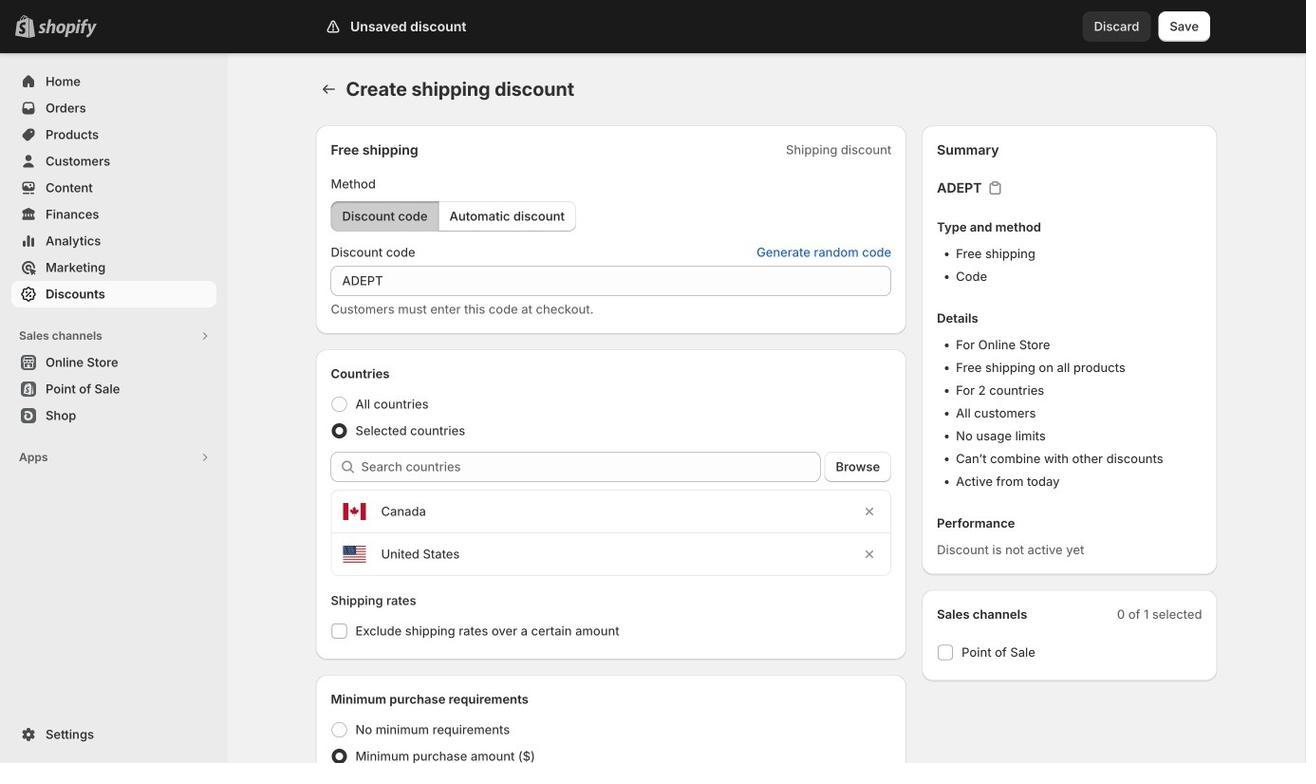 Task type: vqa. For each thing, say whether or not it's contained in the screenshot.
Settings dialog
no



Task type: locate. For each thing, give the bounding box(es) containing it.
Search countries text field
[[361, 452, 821, 482]]

None text field
[[331, 266, 892, 296]]

shopify image
[[38, 19, 97, 38]]



